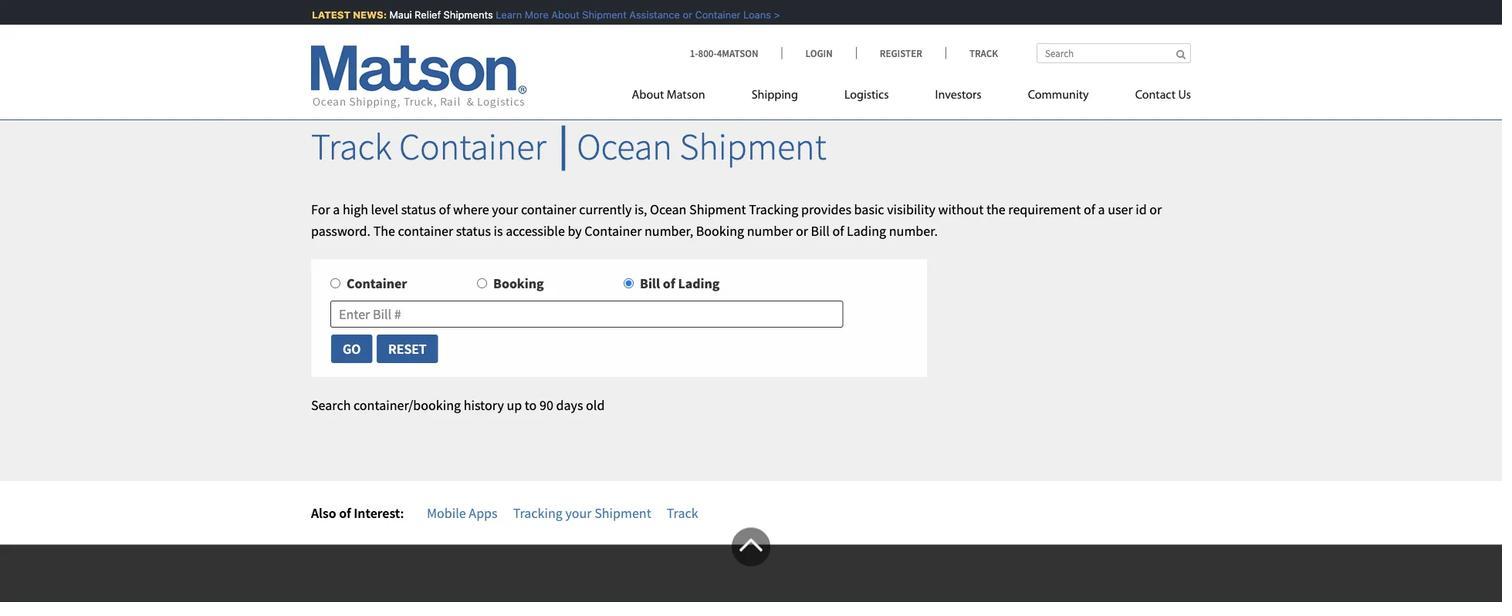 Task type: describe. For each thing, give the bounding box(es) containing it.
history
[[464, 397, 504, 414]]

of left user
[[1084, 201, 1095, 218]]

visibility
[[887, 201, 936, 218]]

blue matson logo with ocean, shipping, truck, rail and logistics written beneath it. image
[[311, 46, 527, 109]]

by
[[568, 223, 582, 240]]

Enter Bill # text field
[[330, 301, 844, 328]]

container right container radio
[[347, 275, 407, 293]]

Bill of Lading radio
[[624, 279, 634, 289]]

1 horizontal spatial track link
[[946, 47, 998, 59]]

learn
[[491, 9, 517, 20]]

0 horizontal spatial tracking
[[513, 505, 563, 522]]

bill inside for a high level status of where your container currently is, ocean shipment tracking provides basic visibility without the requirement of a user id or password. the container status is accessible by container number, booking number or bill of lading number.
[[811, 223, 830, 240]]

0 horizontal spatial bill
[[640, 275, 660, 293]]

shipping link
[[729, 81, 821, 113]]

of down provides
[[833, 223, 844, 240]]

mobile apps link
[[427, 505, 498, 522]]

interest:
[[354, 505, 404, 522]]

more
[[520, 9, 544, 20]]

0 horizontal spatial track link
[[667, 505, 698, 522]]

basic
[[854, 201, 884, 218]]

days
[[556, 397, 583, 414]]

shipment inside for a high level status of where your container currently is, ocean shipment tracking provides basic visibility without the requirement of a user id or password. the container status is accessible by container number, booking number or bill of lading number.
[[689, 201, 746, 218]]

to
[[525, 397, 537, 414]]

top menu navigation
[[632, 81, 1191, 113]]

mobile apps
[[427, 505, 498, 522]]

2 a from the left
[[1098, 201, 1105, 218]]

container inside for a high level status of where your container currently is, ocean shipment tracking provides basic visibility without the requirement of a user id or password. the container status is accessible by container number, booking number or bill of lading number.
[[585, 223, 642, 240]]

ocean
[[650, 201, 687, 218]]

Container radio
[[330, 279, 340, 289]]

bill of lading
[[640, 275, 720, 293]]

4matson
[[717, 47, 759, 59]]

news:
[[348, 9, 382, 20]]

800-
[[698, 47, 717, 59]]

for
[[311, 201, 330, 218]]

relief
[[410, 9, 436, 20]]

community link
[[1005, 81, 1112, 113]]

register link
[[856, 47, 946, 59]]

Booking radio
[[477, 279, 487, 289]]

1 horizontal spatial container
[[521, 201, 576, 218]]

us
[[1178, 89, 1191, 102]]

track for track container │ocean shipment
[[311, 124, 392, 170]]

1 vertical spatial status
[[456, 223, 491, 240]]

requirement
[[1009, 201, 1081, 218]]

1-800-4matson
[[690, 47, 759, 59]]

90
[[540, 397, 553, 414]]

shipping
[[752, 89, 798, 102]]

0 horizontal spatial or
[[678, 9, 688, 20]]

Search search field
[[1037, 43, 1191, 63]]

number,
[[645, 223, 693, 240]]

for a high level status of where your container currently is, ocean shipment tracking provides basic visibility without the requirement of a user id or password. the container status is accessible by container number, booking number or bill of lading number.
[[311, 201, 1162, 240]]

2 horizontal spatial or
[[1150, 201, 1162, 218]]

the
[[987, 201, 1006, 218]]

contact us link
[[1112, 81, 1191, 113]]

track for track link to the left
[[667, 505, 698, 522]]

learn more about shipment assistance or container loans > link
[[491, 9, 775, 20]]

community
[[1028, 89, 1089, 102]]

accessible
[[506, 223, 565, 240]]

provides
[[801, 201, 852, 218]]

1 vertical spatial your
[[565, 505, 592, 522]]

where
[[453, 201, 489, 218]]

track container │ocean shipment
[[311, 124, 827, 170]]

without
[[938, 201, 984, 218]]



Task type: locate. For each thing, give the bounding box(es) containing it.
of right "bill of lading" radio
[[663, 275, 675, 293]]

user
[[1108, 201, 1133, 218]]

0 vertical spatial track
[[970, 47, 998, 59]]

mobile
[[427, 505, 466, 522]]

bill down provides
[[811, 223, 830, 240]]

1 horizontal spatial tracking
[[749, 201, 799, 218]]

apps
[[469, 505, 498, 522]]

status
[[401, 201, 436, 218], [456, 223, 491, 240]]

1 vertical spatial lading
[[678, 275, 720, 293]]

None button
[[330, 334, 373, 365], [376, 334, 439, 365], [330, 334, 373, 365], [376, 334, 439, 365]]

1 horizontal spatial your
[[565, 505, 592, 522]]

high
[[343, 201, 368, 218]]

matson
[[667, 89, 705, 102]]

latest news: maui relief shipments learn more about shipment assistance or container loans >
[[307, 9, 775, 20]]

old
[[586, 397, 605, 414]]

a
[[333, 201, 340, 218], [1098, 201, 1105, 218]]

register
[[880, 47, 923, 59]]

is,
[[635, 201, 647, 218]]

level
[[371, 201, 398, 218]]

tracking
[[749, 201, 799, 218], [513, 505, 563, 522]]

logistics link
[[821, 81, 912, 113]]

None search field
[[1037, 43, 1191, 63]]

tracking right apps
[[513, 505, 563, 522]]

number.
[[889, 223, 938, 240]]

tracking up number
[[749, 201, 799, 218]]

track for the right track link
[[970, 47, 998, 59]]

1 vertical spatial tracking
[[513, 505, 563, 522]]

also
[[311, 505, 336, 522]]

currently
[[579, 201, 632, 218]]

booking left number
[[696, 223, 744, 240]]

shipments
[[439, 9, 488, 20]]

1 vertical spatial track link
[[667, 505, 698, 522]]

of right also
[[339, 505, 351, 522]]

is
[[494, 223, 503, 240]]

maui
[[385, 9, 407, 20]]

0 vertical spatial tracking
[[749, 201, 799, 218]]

0 horizontal spatial a
[[333, 201, 340, 218]]

booking inside for a high level status of where your container currently is, ocean shipment tracking provides basic visibility without the requirement of a user id or password. the container status is accessible by container number, booking number or bill of lading number.
[[696, 223, 744, 240]]

lading
[[847, 223, 886, 240], [678, 275, 720, 293]]

about matson
[[632, 89, 705, 102]]

1 horizontal spatial status
[[456, 223, 491, 240]]

or right id on the top right of page
[[1150, 201, 1162, 218]]

0 vertical spatial status
[[401, 201, 436, 218]]

tracking your shipment link
[[513, 505, 651, 522]]

0 horizontal spatial track
[[311, 124, 392, 170]]

tracking your shipment
[[513, 505, 651, 522]]

>
[[769, 9, 775, 20]]

or right assistance
[[678, 9, 688, 20]]

container
[[690, 9, 736, 20], [399, 124, 546, 170], [585, 223, 642, 240], [347, 275, 407, 293]]

contact
[[1135, 89, 1176, 102]]

0 vertical spatial booking
[[696, 223, 744, 240]]

1 a from the left
[[333, 201, 340, 218]]

1 horizontal spatial bill
[[811, 223, 830, 240]]

0 horizontal spatial status
[[401, 201, 436, 218]]

bill
[[811, 223, 830, 240], [640, 275, 660, 293]]

container up 800-
[[690, 9, 736, 20]]

a left user
[[1098, 201, 1105, 218]]

lading down basic
[[847, 223, 886, 240]]

booking right booking radio
[[493, 275, 544, 293]]

login
[[806, 47, 833, 59]]

investors link
[[912, 81, 1005, 113]]

container
[[521, 201, 576, 218], [398, 223, 453, 240]]

shipment
[[577, 9, 622, 20], [680, 124, 827, 170], [689, 201, 746, 218], [595, 505, 651, 522]]

1 vertical spatial track
[[311, 124, 392, 170]]

1 horizontal spatial a
[[1098, 201, 1105, 218]]

the
[[373, 223, 395, 240]]

1 vertical spatial container
[[398, 223, 453, 240]]

0 vertical spatial container
[[521, 201, 576, 218]]

investors
[[935, 89, 982, 102]]

your
[[492, 201, 518, 218], [565, 505, 592, 522]]

lading down number,
[[678, 275, 720, 293]]

0 horizontal spatial container
[[398, 223, 453, 240]]

container down currently
[[585, 223, 642, 240]]

contact us
[[1135, 89, 1191, 102]]

id
[[1136, 201, 1147, 218]]

or right number
[[796, 223, 808, 240]]

footer
[[0, 529, 1502, 603]]

tracking inside for a high level status of where your container currently is, ocean shipment tracking provides basic visibility without the requirement of a user id or password. the container status is accessible by container number, booking number or bill of lading number.
[[749, 201, 799, 218]]

lading inside for a high level status of where your container currently is, ocean shipment tracking provides basic visibility without the requirement of a user id or password. the container status is accessible by container number, booking number or bill of lading number.
[[847, 223, 886, 240]]

loans
[[739, 9, 766, 20]]

about right more
[[547, 9, 575, 20]]

1 horizontal spatial about
[[632, 89, 664, 102]]

0 vertical spatial lading
[[847, 223, 886, 240]]

1 horizontal spatial booking
[[696, 223, 744, 240]]

up
[[507, 397, 522, 414]]

your inside for a high level status of where your container currently is, ocean shipment tracking provides basic visibility without the requirement of a user id or password. the container status is accessible by container number, booking number or bill of lading number.
[[492, 201, 518, 218]]

container up accessible
[[521, 201, 576, 218]]

backtop image
[[732, 529, 770, 567]]

bill right "bill of lading" radio
[[640, 275, 660, 293]]

status down where
[[456, 223, 491, 240]]

1 vertical spatial about
[[632, 89, 664, 102]]

0 vertical spatial your
[[492, 201, 518, 218]]

1 horizontal spatial or
[[796, 223, 808, 240]]

0 vertical spatial about
[[547, 9, 575, 20]]

track link
[[946, 47, 998, 59], [667, 505, 698, 522]]

assistance
[[625, 9, 675, 20]]

of left where
[[439, 201, 450, 218]]

0 vertical spatial bill
[[811, 223, 830, 240]]

2 vertical spatial track
[[667, 505, 698, 522]]

container right the
[[398, 223, 453, 240]]

0 horizontal spatial booking
[[493, 275, 544, 293]]

search
[[311, 397, 351, 414]]

password.
[[311, 223, 371, 240]]

1 horizontal spatial track
[[667, 505, 698, 522]]

also of interest:
[[311, 505, 404, 522]]

logistics
[[845, 89, 889, 102]]

2 vertical spatial or
[[796, 223, 808, 240]]

1 horizontal spatial lading
[[847, 223, 886, 240]]

1-
[[690, 47, 698, 59]]

│ocean
[[554, 124, 672, 170]]

container up where
[[399, 124, 546, 170]]

0 horizontal spatial your
[[492, 201, 518, 218]]

search container/booking history up to 90 days old
[[311, 397, 605, 414]]

0 horizontal spatial lading
[[678, 275, 720, 293]]

about matson link
[[632, 81, 729, 113]]

1-800-4matson link
[[690, 47, 782, 59]]

1 vertical spatial bill
[[640, 275, 660, 293]]

or
[[678, 9, 688, 20], [1150, 201, 1162, 218], [796, 223, 808, 240]]

status right level
[[401, 201, 436, 218]]

about inside 'top menu' "navigation"
[[632, 89, 664, 102]]

0 vertical spatial track link
[[946, 47, 998, 59]]

number
[[747, 223, 793, 240]]

about left matson
[[632, 89, 664, 102]]

1 vertical spatial booking
[[493, 275, 544, 293]]

search image
[[1177, 49, 1186, 59]]

2 horizontal spatial track
[[970, 47, 998, 59]]

of
[[439, 201, 450, 218], [1084, 201, 1095, 218], [833, 223, 844, 240], [663, 275, 675, 293], [339, 505, 351, 522]]

about
[[547, 9, 575, 20], [632, 89, 664, 102]]

booking
[[696, 223, 744, 240], [493, 275, 544, 293]]

track
[[970, 47, 998, 59], [311, 124, 392, 170], [667, 505, 698, 522]]

latest
[[307, 9, 346, 20]]

login link
[[782, 47, 856, 59]]

0 vertical spatial or
[[678, 9, 688, 20]]

1 vertical spatial or
[[1150, 201, 1162, 218]]

0 horizontal spatial about
[[547, 9, 575, 20]]

container/booking
[[354, 397, 461, 414]]

a right for
[[333, 201, 340, 218]]



Task type: vqa. For each thing, say whether or not it's contained in the screenshot.
current
no



